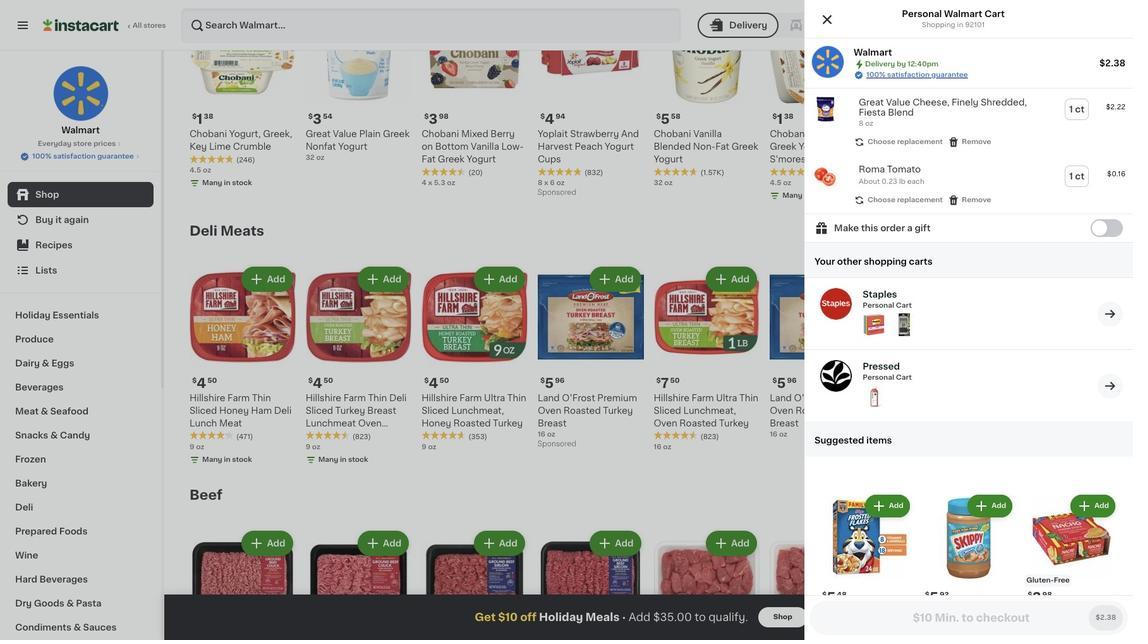 Task type: locate. For each thing, give the bounding box(es) containing it.
personal for staples
[[863, 303, 895, 310]]

2 1 ct from the top
[[1070, 172, 1085, 181]]

50 up the hillshire farm thin sliced honey ham deli lunch meat
[[208, 377, 217, 384]]

replacement for tomato
[[898, 197, 944, 204]]

4.5 oz for chobani yogurt, greek, key lime crumble
[[190, 167, 211, 174]]

4 farm from the left
[[692, 394, 714, 403]]

1 9 from the left
[[190, 444, 195, 451]]

many in stock for lime
[[202, 180, 252, 186]]

instacart logo image
[[43, 18, 119, 33]]

in down chobani flip low-fat greek yogurt s'mores s'mores
[[805, 192, 811, 199]]

1 ct from the top
[[1076, 105, 1085, 114]]

qualify.
[[709, 613, 749, 623]]

ct right (1.92k)
[[1076, 172, 1085, 181]]

8
[[859, 120, 864, 127], [538, 180, 543, 186], [887, 180, 891, 186]]

stock for ham
[[232, 456, 252, 463]]

remove button down great value cheese, finely shredded, fiesta blend 8 oz
[[949, 137, 992, 148]]

great inside great value cheese, finely shredded, fiesta blend 8 oz
[[859, 98, 885, 107]]

8 for yoplait original strawberry and banana yogurt cups
[[887, 180, 891, 186]]

1 horizontal spatial premium
[[830, 394, 870, 403]]

roasted inside hillshire farm thin deli sliced turkey breast lunchmeat oven roasted turkey breast
[[306, 432, 343, 440]]

walmart up 92101
[[945, 9, 983, 18]]

bakery link
[[8, 472, 154, 496]]

4 hillshire from the left
[[654, 394, 690, 403]]

lists link
[[8, 258, 154, 283]]

1 yoplait from the left
[[538, 130, 568, 138]]

strawberry up the peach
[[571, 130, 619, 138]]

product group
[[805, 89, 1134, 156], [805, 156, 1134, 214]]

1 chobani from the left
[[190, 130, 227, 138]]

2 8 x 6 oz from the left
[[887, 180, 914, 186]]

sliced inside the hillshire farm thin sliced honey ham deli lunch meat
[[190, 406, 217, 415]]

chobani for chobani flip low-fat greek yogurt s'mores s'mores
[[770, 130, 808, 138]]

yogurt, inside chobani yogurt, almond coco loco, greek, value 4 pack (1.92k)
[[1042, 130, 1074, 138]]

$ 1 38 for chobani flip low-fat greek yogurt s'mores s'mores
[[773, 112, 794, 126]]

choose replacement button for fiesta
[[854, 137, 944, 148]]

4 9 from the left
[[887, 444, 891, 451]]

2 replacement from the top
[[898, 197, 944, 204]]

add
[[267, 11, 286, 20], [383, 11, 402, 20], [499, 11, 518, 20], [616, 11, 634, 20], [732, 11, 750, 20], [964, 11, 982, 20], [267, 275, 286, 284], [383, 275, 402, 284], [499, 275, 518, 284], [616, 275, 634, 284], [732, 275, 750, 284], [848, 275, 866, 284], [964, 275, 982, 284], [1080, 275, 1099, 284], [890, 503, 904, 510], [993, 503, 1007, 510], [1095, 503, 1110, 510], [267, 539, 286, 548], [383, 539, 402, 548], [499, 539, 518, 548], [616, 539, 634, 548], [732, 539, 750, 548], [848, 539, 866, 548], [964, 539, 982, 548], [1080, 539, 1099, 548], [629, 613, 651, 623]]

9 for hillshire farm thin sliced honey ham deli lunch meat
[[190, 444, 195, 451]]

2 sponsored badge image from the top
[[538, 441, 576, 448]]

38 for chobani flip low-fat greek yogurt s'mores s'mores
[[785, 113, 794, 120]]

4 for hillshire farm thin deli sliced turkey breast lunchmeat oven roasted turkey breast
[[313, 377, 322, 390]]

strawberry up tomato
[[887, 142, 935, 151]]

0 horizontal spatial by
[[897, 61, 907, 68]]

1 up loco,
[[1070, 105, 1074, 114]]

1 horizontal spatial delivery by 12:40pm
[[952, 20, 1052, 30]]

1 vertical spatial 100% satisfaction guarantee
[[32, 153, 134, 160]]

0 vertical spatial 1 ct button
[[1066, 99, 1089, 120]]

1 left great value cheese, finely shredded, fiesta blend icon
[[778, 112, 783, 126]]

2 chobani from the left
[[422, 130, 459, 138]]

yogurt right the peach
[[605, 142, 634, 151]]

$ inside $ 5 92
[[926, 592, 930, 599]]

by up 100% satisfaction guarantee link
[[897, 61, 907, 68]]

product group containing 7
[[654, 264, 760, 453]]

4 chobani from the left
[[770, 130, 808, 138]]

1 horizontal spatial 4.5 oz
[[770, 180, 792, 186]]

& down salumeria
[[1055, 406, 1062, 415]]

1 remove button from the top
[[949, 137, 992, 148]]

0 vertical spatial item carousel region
[[190, 219, 1109, 473]]

1 horizontal spatial $ 5 96
[[773, 377, 797, 390]]

1 6 from the left
[[550, 180, 555, 186]]

0 vertical spatial walmart
[[945, 9, 983, 18]]

shop right qualify.
[[774, 614, 793, 621]]

bottom
[[436, 142, 469, 151]]

8 x 6 oz
[[538, 180, 565, 186], [887, 180, 914, 186]]

2 premium from the left
[[830, 394, 870, 403]]

2 6 from the left
[[899, 180, 904, 186]]

breast
[[368, 406, 397, 415], [538, 419, 567, 428], [770, 419, 799, 428], [958, 419, 987, 428], [378, 432, 406, 440]]

& inside olli salumeria sopressata & cheddar snack pack
[[1055, 406, 1062, 415]]

2 (823) from the left
[[701, 434, 720, 440]]

coco
[[1039, 142, 1063, 151]]

personal for pressed
[[863, 375, 895, 382]]

1 (823) from the left
[[353, 434, 371, 440]]

None search field
[[181, 8, 632, 43]]

chobani inside chobani yogurt, greek, key lime crumble
[[190, 130, 227, 138]]

farm inside hillshire farm ultra thin sliced lunchmeat, oven roasted turkey
[[692, 394, 714, 403]]

many in stock down (246)
[[202, 180, 252, 186]]

2 50 from the left
[[324, 377, 333, 384]]

cart inside staples personal cart
[[897, 303, 912, 310]]

2 9 from the left
[[306, 444, 311, 451]]

everyday store prices link
[[38, 139, 124, 149]]

0 vertical spatial 98
[[439, 113, 449, 120]]

non-
[[694, 142, 716, 151]]

94 up 'harvest'
[[556, 113, 566, 120]]

in for hillshire farm thin sliced honey ham deli lunch meat
[[224, 456, 231, 463]]

value for plain
[[333, 130, 357, 138]]

2 vertical spatial great
[[887, 406, 912, 415]]

satisfaction down everyday store prices
[[53, 153, 96, 160]]

2 $ 4 50 from the left
[[308, 377, 333, 390]]

1 remove from the top
[[963, 139, 992, 146]]

1 horizontal spatial x
[[545, 180, 549, 186]]

cart for pressed
[[897, 375, 912, 382]]

yogurt, for lime
[[229, 130, 261, 138]]

thin inside hillshire farm ultra thin sliced lunchmeat, oven roasted turkey
[[740, 394, 759, 403]]

1 horizontal spatial lunchmeat,
[[684, 406, 737, 415]]

1 horizontal spatial 94
[[904, 113, 914, 120]]

9 for hillshire farm thin deli sliced turkey breast lunchmeat oven roasted turkey breast
[[306, 444, 311, 451]]

sponsored badge image
[[538, 189, 576, 197], [538, 441, 576, 448]]

1 ultra from the left
[[484, 394, 506, 403]]

oven
[[538, 406, 562, 415], [770, 406, 794, 415], [940, 406, 964, 415], [358, 419, 382, 428], [654, 419, 678, 428]]

6 for yoplait original strawberry and banana yogurt cups
[[899, 180, 904, 186]]

9 oz for hillshire farm ultra thin sliced lunchmeat, honey roasted turkey
[[422, 444, 437, 451]]

honey
[[219, 406, 249, 415], [422, 419, 452, 428]]

(317)
[[817, 169, 834, 176]]

100% satisfaction guarantee up cheese,
[[867, 71, 969, 78]]

o'frost
[[562, 394, 596, 403], [795, 394, 828, 403]]

personal inside staples personal cart
[[863, 303, 895, 310]]

4
[[545, 112, 555, 126], [894, 112, 903, 126], [1060, 155, 1066, 164], [422, 180, 427, 186], [197, 377, 206, 390], [313, 377, 322, 390], [429, 377, 439, 390]]

0 horizontal spatial shop
[[35, 190, 59, 199]]

0 horizontal spatial lunchmeat,
[[452, 406, 504, 415]]

1 horizontal spatial 38
[[785, 113, 794, 120]]

satisfaction inside 100% satisfaction guarantee link
[[888, 71, 930, 78]]

0 vertical spatial meat
[[15, 407, 39, 416]]

1 horizontal spatial great
[[859, 98, 885, 107]]

2 horizontal spatial fat
[[850, 130, 864, 138]]

many for hillshire farm thin sliced honey ham deli lunch meat
[[202, 456, 222, 463]]

32 inside great value plain greek nonfat yogurt 32 oz
[[306, 154, 315, 161]]

1 farm from the left
[[228, 394, 250, 403]]

go to cart element for staples
[[1099, 302, 1124, 327]]

cart for staples
[[897, 303, 912, 310]]

1 vertical spatial 4.5
[[770, 180, 782, 186]]

buy
[[35, 216, 53, 225]]

1 o'frost from the left
[[562, 394, 596, 403]]

seafood
[[50, 407, 89, 416]]

1 vertical spatial choose
[[868, 197, 896, 204]]

delivery by 12:40pm link
[[931, 18, 1052, 33]]

deli link
[[8, 496, 154, 520]]

0 vertical spatial honey
[[219, 406, 249, 415]]

farm
[[228, 394, 250, 403], [344, 394, 366, 403], [460, 394, 482, 403], [692, 394, 714, 403]]

remove
[[963, 139, 992, 146], [963, 197, 992, 204]]

choose replacement up tomato
[[868, 139, 944, 146]]

& left eggs
[[42, 359, 49, 368]]

0 vertical spatial choose replacement
[[868, 139, 944, 146]]

yogurt, inside chobani yogurt, greek, key lime crumble
[[229, 130, 261, 138]]

50 for hillshire farm ultra thin sliced lunchmeat, oven roasted turkey
[[671, 377, 680, 384]]

8 x 6 oz for yoplait original strawberry and banana yogurt cups
[[887, 180, 914, 186]]

1 go to cart image from the top
[[1104, 307, 1119, 322]]

turkey inside great value oven roasted turkey breast thin sliced 9 oz
[[926, 419, 956, 428]]

replacement down the original
[[898, 139, 944, 146]]

lunchmeat
[[306, 419, 356, 428]]

3 chobani from the left
[[654, 130, 692, 138]]

chobani inside chobani flip low-fat greek yogurt s'mores s'mores
[[770, 130, 808, 138]]

great value cheese, finely shredded, fiesta blend button
[[859, 97, 1037, 118]]

in inside "personal walmart cart shopping in 92101"
[[958, 22, 964, 28]]

4 up hillshire farm ultra thin sliced lunchmeat, honey roasted turkey
[[429, 377, 439, 390]]

1 vertical spatial 4.5 oz
[[770, 180, 792, 186]]

1 horizontal spatial 16
[[654, 444, 662, 451]]

many in stock down (471)
[[202, 456, 252, 463]]

walmart up store
[[61, 126, 100, 135]]

1 horizontal spatial s'mores
[[831, 142, 867, 151]]

1 94 from the left
[[556, 113, 566, 120]]

in down lunchmeat
[[340, 456, 347, 463]]

1 1 ct from the top
[[1070, 105, 1085, 114]]

2 horizontal spatial 9 oz
[[422, 444, 437, 451]]

shop inside shop link
[[35, 190, 59, 199]]

0 vertical spatial greek,
[[263, 130, 292, 138]]

1 ct button for roma tomato
[[1066, 166, 1089, 187]]

honey inside the hillshire farm thin sliced honey ham deli lunch meat
[[219, 406, 249, 415]]

yogurt up (20)
[[467, 155, 496, 164]]

yogurt inside yoplait original strawberry and banana yogurt cups
[[887, 155, 916, 164]]

ultra
[[484, 394, 506, 403], [717, 394, 738, 403]]

value inside great value plain greek nonfat yogurt 32 oz
[[333, 130, 357, 138]]

dry
[[15, 600, 32, 608]]

yogurt inside chobani mixed berry on bottom vanilla low- fat greek yogurt
[[467, 155, 496, 164]]

100% satisfaction guarantee button
[[20, 149, 142, 162]]

1 x from the left
[[429, 180, 433, 186]]

$ 5 92
[[926, 592, 950, 605]]

choose replacement for fiesta
[[868, 139, 944, 146]]

fat
[[850, 130, 864, 138], [716, 142, 730, 151], [422, 155, 436, 164]]

yogurt down plain
[[339, 142, 368, 151]]

1 land o'frost premium oven roasted turkey breast 16 oz from the left
[[538, 394, 638, 438]]

blend
[[889, 108, 915, 117]]

$ inside the $ 3 54
[[308, 113, 313, 120]]

3 9 oz from the left
[[422, 444, 437, 451]]

98 up bottom at left top
[[439, 113, 449, 120]]

1 horizontal spatial 100% satisfaction guarantee
[[867, 71, 969, 78]]

2 vertical spatial cart
[[897, 375, 912, 382]]

0 horizontal spatial strawberry
[[571, 130, 619, 138]]

0 horizontal spatial (823)
[[353, 434, 371, 440]]

remove button for shredded,
[[949, 137, 992, 148]]

0 horizontal spatial 8
[[538, 180, 543, 186]]

0 vertical spatial satisfaction
[[888, 71, 930, 78]]

sliced inside hillshire farm thin deli sliced turkey breast lunchmeat oven roasted turkey breast
[[306, 406, 333, 415]]

1 horizontal spatial ultra
[[717, 394, 738, 403]]

guarantee down the prices
[[97, 153, 134, 160]]

16
[[538, 431, 546, 438], [770, 431, 778, 438], [654, 444, 662, 451]]

pack down the sopressata
[[1032, 419, 1053, 428]]

low- down berry
[[502, 142, 524, 151]]

2 lunchmeat, from the left
[[684, 406, 737, 415]]

9 inside great value oven roasted turkey breast thin sliced 9 oz
[[887, 444, 891, 451]]

1 horizontal spatial holiday
[[540, 613, 584, 623]]

1 horizontal spatial guarantee
[[932, 71, 969, 78]]

32 oz
[[654, 180, 673, 186]]

thin
[[252, 394, 271, 403], [368, 394, 387, 403], [508, 394, 527, 403], [740, 394, 759, 403], [887, 432, 906, 440]]

0 vertical spatial 4.5
[[190, 167, 201, 174]]

1 vertical spatial walmart
[[854, 48, 893, 57]]

1 vertical spatial remove button
[[949, 195, 992, 206]]

0 horizontal spatial 4.5 oz
[[190, 167, 211, 174]]

1 horizontal spatial land o'frost premium oven roasted turkey breast 16 oz
[[770, 394, 870, 438]]

1 50 from the left
[[208, 377, 217, 384]]

chobani inside chobani yogurt, almond coco loco, greek, value 4 pack (1.92k)
[[1003, 130, 1040, 138]]

hillshire for hillshire farm thin deli sliced turkey breast lunchmeat oven roasted turkey breast
[[306, 394, 342, 403]]

go to cart element
[[1099, 302, 1124, 327], [1099, 374, 1124, 399]]

by
[[995, 20, 1007, 30], [897, 61, 907, 68]]

2 o'frost from the left
[[795, 394, 828, 403]]

1 vertical spatial 32
[[654, 180, 663, 186]]

3 $ 4 50 from the left
[[425, 377, 450, 390]]

stock down roma tomato icon
[[813, 192, 833, 199]]

2 land o'frost premium oven roasted turkey breast 16 oz from the left
[[770, 394, 870, 438]]

0 vertical spatial guarantee
[[932, 71, 969, 78]]

8 x 6 oz down 'harvest'
[[538, 180, 565, 186]]

50
[[208, 377, 217, 384], [324, 377, 333, 384], [440, 377, 450, 384], [671, 377, 680, 384]]

1 yogurt, from the left
[[229, 130, 261, 138]]

1 1 ct button from the top
[[1066, 99, 1089, 120]]

olli
[[1003, 394, 1017, 403]]

hillshire farm thin deli sliced turkey breast lunchmeat oven roasted turkey breast
[[306, 394, 407, 440]]

3 hillshire from the left
[[422, 394, 458, 403]]

2 remove from the top
[[963, 197, 992, 204]]

2 go to cart image from the top
[[1104, 379, 1119, 394]]

1 vertical spatial replacement
[[898, 197, 944, 204]]

12:40pm
[[1010, 20, 1052, 30], [908, 61, 939, 68]]

1 horizontal spatial and
[[938, 142, 955, 151]]

0 vertical spatial vanilla
[[694, 130, 722, 138]]

0 horizontal spatial great
[[306, 130, 331, 138]]

greek, up 'crumble'
[[263, 130, 292, 138]]

9 oz down lunch at the bottom
[[190, 444, 205, 451]]

items in cart element
[[863, 314, 917, 340]]

1 9 oz from the left
[[190, 444, 205, 451]]

50 for hillshire farm thin deli sliced turkey breast lunchmeat oven roasted turkey breast
[[324, 377, 333, 384]]

4 50 from the left
[[671, 377, 680, 384]]

cups inside yoplait strawberry and harvest peach yogurt cups
[[538, 155, 562, 164]]

yogurt inside yoplait strawberry and harvest peach yogurt cups
[[605, 142, 634, 151]]

1 vertical spatial shop
[[774, 614, 793, 621]]

ultra for 7
[[717, 394, 738, 403]]

fat inside chobani vanilla blended non-fat greek yogurt
[[716, 142, 730, 151]]

low- inside chobani flip low-fat greek yogurt s'mores s'mores
[[828, 130, 850, 138]]

1 vertical spatial personal
[[863, 303, 895, 310]]

1 vertical spatial and
[[938, 142, 955, 151]]

1 hillshire from the left
[[190, 394, 225, 403]]

great inside great value plain greek nonfat yogurt 32 oz
[[306, 130, 331, 138]]

2 horizontal spatial walmart
[[945, 9, 983, 18]]

1 horizontal spatial 96
[[788, 377, 797, 384]]

yoplait for yoplait strawberry and harvest peach yogurt cups
[[538, 130, 568, 138]]

chobani
[[190, 130, 227, 138], [422, 130, 459, 138], [654, 130, 692, 138], [770, 130, 808, 138], [1003, 130, 1040, 138]]

0 horizontal spatial $ 1 38
[[192, 112, 213, 126]]

1 vertical spatial sponsored badge image
[[538, 441, 576, 448]]

1 choose from the top
[[868, 139, 896, 146]]

shop up buy
[[35, 190, 59, 199]]

1 $ 4 94 from the left
[[541, 112, 566, 126]]

hillshire farm ultra thin sliced lunchmeat, oven roasted turkey
[[654, 394, 759, 428]]

beef
[[190, 489, 223, 502]]

choose up roma tomato button
[[868, 139, 896, 146]]

yogurt down the blended
[[654, 155, 683, 164]]

sliced inside hillshire farm ultra thin sliced lunchmeat, honey roasted turkey
[[422, 406, 449, 415]]

9 down lunch at the bottom
[[190, 444, 195, 451]]

vanilla up non-
[[694, 130, 722, 138]]

2 yogurt, from the left
[[1042, 130, 1074, 138]]

yogurt, up 'crumble'
[[229, 130, 261, 138]]

$ 1 38 left great value cheese, finely shredded, fiesta blend icon
[[773, 112, 794, 126]]

4 for yoplait strawberry and harvest peach yogurt cups
[[545, 112, 555, 126]]

$35.00
[[654, 613, 692, 623]]

& left pasta on the left bottom
[[66, 600, 74, 608]]

cart for personal
[[985, 9, 1006, 18]]

personal inside "personal walmart cart shopping in 92101"
[[903, 9, 943, 18]]

2 ct from the top
[[1076, 172, 1085, 181]]

12:40pm right 92101
[[1010, 20, 1052, 30]]

choose for fiesta
[[868, 139, 896, 146]]

remove button for lb
[[949, 195, 992, 206]]

1 $ 5 96 from the left
[[541, 377, 565, 390]]

1 horizontal spatial low-
[[828, 130, 850, 138]]

9 oz down lunchmeat
[[306, 444, 321, 451]]

sliced
[[190, 406, 217, 415], [306, 406, 333, 415], [422, 406, 449, 415], [654, 406, 682, 415], [908, 432, 935, 440]]

1 horizontal spatial 9 oz
[[306, 444, 321, 451]]

4.5 oz for chobani flip low-fat greek yogurt s'mores s'mores
[[770, 180, 792, 186]]

1 product group from the top
[[805, 89, 1134, 156]]

personal up shopping on the top of page
[[903, 9, 943, 18]]

chobani yogurt, almond coco loco, greek, value 4 pack (1.92k)
[[1003, 130, 1090, 176]]

yoplait up 'harvest'
[[538, 130, 568, 138]]

hillshire for hillshire farm ultra thin sliced lunchmeat, honey roasted turkey
[[422, 394, 458, 403]]

$ 5 58
[[657, 112, 681, 126]]

1 horizontal spatial $ 4 50
[[308, 377, 333, 390]]

choose down 0.23
[[868, 197, 896, 204]]

oven inside hillshire farm thin deli sliced turkey breast lunchmeat oven roasted turkey breast
[[358, 419, 382, 428]]

ultra for 4
[[484, 394, 506, 403]]

0 horizontal spatial 16
[[538, 431, 546, 438]]

(823) for 7
[[701, 434, 720, 440]]

mixed
[[462, 130, 489, 138]]

turkey
[[336, 406, 365, 415], [604, 406, 633, 415], [836, 406, 866, 415], [493, 419, 523, 428], [720, 419, 750, 428], [926, 419, 956, 428], [345, 432, 375, 440]]

1 replacement from the top
[[898, 139, 944, 146]]

1 ct button down loco,
[[1066, 166, 1089, 187]]

chobani for chobani vanilla blended non-fat greek yogurt
[[654, 130, 692, 138]]

1 horizontal spatial pack
[[1069, 155, 1090, 164]]

0 horizontal spatial and
[[622, 130, 639, 138]]

(823) down hillshire farm ultra thin sliced lunchmeat, oven roasted turkey
[[701, 434, 720, 440]]

2 yoplait from the left
[[887, 130, 917, 138]]

yoplait down blend
[[887, 130, 917, 138]]

great for blend
[[859, 98, 885, 107]]

chobani left 'flip'
[[770, 130, 808, 138]]

2 1 ct button from the top
[[1066, 166, 1089, 187]]

3 9 from the left
[[422, 444, 427, 451]]

1 $ 1 38 from the left
[[192, 112, 213, 126]]

shopping
[[865, 257, 908, 266]]

2 go to cart element from the top
[[1099, 374, 1124, 399]]

vanilla
[[694, 130, 722, 138], [471, 142, 500, 151]]

1 horizontal spatial 8
[[859, 120, 864, 127]]

value for oven
[[914, 406, 938, 415]]

lunchmeat, inside hillshire farm ultra thin sliced lunchmeat, honey roasted turkey
[[452, 406, 504, 415]]

$ 3 98 up on
[[425, 112, 449, 126]]

choose replacement down lb
[[868, 197, 944, 204]]

0 horizontal spatial s'mores
[[770, 155, 807, 164]]

stock for crumble
[[232, 180, 252, 186]]

1 land from the left
[[538, 394, 560, 403]]

remove button down banana in the top of the page
[[949, 195, 992, 206]]

100% up fiesta
[[867, 71, 886, 78]]

sliced inside hillshire farm ultra thin sliced lunchmeat, oven roasted turkey
[[654, 406, 682, 415]]

yogurt for strawberry
[[887, 155, 916, 164]]

holiday essentials
[[15, 311, 99, 320]]

$ 1 38
[[192, 112, 213, 126], [773, 112, 794, 126]]

great value oven roasted turkey breast thin sliced 9 oz
[[887, 406, 987, 451]]

4.5 oz left roma tomato icon
[[770, 180, 792, 186]]

4.5 left roma tomato icon
[[770, 180, 782, 186]]

yogurt for and
[[605, 142, 634, 151]]

0 horizontal spatial 6
[[550, 180, 555, 186]]

about
[[859, 178, 881, 185]]

great value cheese, finely shredded, fiesta blend image
[[813, 96, 839, 123]]

1 horizontal spatial cups
[[918, 155, 941, 164]]

1 vertical spatial choose replacement
[[868, 197, 944, 204]]

0 vertical spatial pack
[[1069, 155, 1090, 164]]

essentials
[[53, 311, 99, 320]]

chobani for chobani yogurt, greek, key lime crumble
[[190, 130, 227, 138]]

oz inside product group
[[664, 444, 672, 451]]

land o'frost premium oven roasted turkey breast 16 oz
[[538, 394, 638, 438], [770, 394, 870, 438]]

2 cups from the left
[[918, 155, 941, 164]]

8 down 'harvest'
[[538, 180, 543, 186]]

1 vertical spatial delivery by 12:40pm
[[866, 61, 939, 68]]

1 horizontal spatial $ 4 94
[[889, 112, 914, 126]]

chobani inside chobani mixed berry on bottom vanilla low- fat greek yogurt
[[422, 130, 459, 138]]

ultra inside hillshire farm ultra thin sliced lunchmeat, oven roasted turkey
[[717, 394, 738, 403]]

choose replacement button up tomato
[[854, 137, 944, 148]]

chobani vanilla blended non-fat greek yogurt
[[654, 130, 759, 164]]

yoplait inside yoplait strawberry and harvest peach yogurt cups
[[538, 130, 568, 138]]

1 vertical spatial 100%
[[32, 153, 52, 160]]

3 50 from the left
[[440, 377, 450, 384]]

stock down (471)
[[232, 456, 252, 463]]

1 lunchmeat, from the left
[[452, 406, 504, 415]]

farm inside hillshire farm thin deli sliced turkey breast lunchmeat oven roasted turkey breast
[[344, 394, 366, 403]]

50 up lunchmeat
[[324, 377, 333, 384]]

1 $ 4 50 from the left
[[192, 377, 217, 390]]

in down great value oven roasted turkey breast thin sliced 9 oz
[[921, 456, 927, 463]]

great inside great value oven roasted turkey breast thin sliced 9 oz
[[887, 406, 912, 415]]

s'mores up roma
[[831, 142, 867, 151]]

go to cart image
[[1104, 307, 1119, 322], [1104, 379, 1119, 394]]

1 horizontal spatial fat
[[716, 142, 730, 151]]

4.5 for chobani flip low-fat greek yogurt s'mores s'mores
[[770, 180, 782, 186]]

oz inside great value plain greek nonfat yogurt 32 oz
[[316, 154, 325, 161]]

2 horizontal spatial $ 4 50
[[425, 377, 450, 390]]

hillshire inside hillshire farm thin deli sliced turkey breast lunchmeat oven roasted turkey breast
[[306, 394, 342, 403]]

greek, inside chobani yogurt, almond coco loco, greek, value 4 pack (1.92k)
[[1003, 155, 1032, 164]]

roma tomato image
[[813, 163, 839, 190]]

walmart logo image
[[53, 66, 108, 121]]

0 horizontal spatial holiday
[[15, 311, 50, 320]]

2 hillshire from the left
[[306, 394, 342, 403]]

pasta
[[76, 600, 102, 608]]

many in stock for sliced
[[319, 456, 368, 463]]

0 horizontal spatial vanilla
[[471, 142, 500, 151]]

yogurt for plain
[[339, 142, 368, 151]]

fat up (1.57k)
[[716, 142, 730, 151]]

9 oz down hillshire farm ultra thin sliced lunchmeat, honey roasted turkey
[[422, 444, 437, 451]]

many for chobani flip low-fat greek yogurt s'mores s'mores
[[783, 192, 803, 199]]

0 vertical spatial 100%
[[867, 71, 886, 78]]

16 oz
[[654, 444, 672, 451]]

your other shopping carts
[[815, 257, 933, 266]]

cart up rollback
[[897, 375, 912, 382]]

many in stock down lunchmeat
[[319, 456, 368, 463]]

x for chobani mixed berry on bottom vanilla low- fat greek yogurt
[[429, 180, 433, 186]]

$ inside the $ 3 64
[[889, 377, 894, 384]]

2 94 from the left
[[904, 113, 914, 120]]

beverages up dry goods & pasta
[[40, 576, 88, 584]]

$ 4 94 up 'harvest'
[[541, 112, 566, 126]]

shop inside 'shop' "button"
[[774, 614, 793, 621]]

$ 4 50 up lunch at the bottom
[[192, 377, 217, 390]]

0 vertical spatial choose replacement button
[[854, 137, 944, 148]]

cart inside pressed personal cart
[[897, 375, 912, 382]]

1 vertical spatial vanilla
[[471, 142, 500, 151]]

strawberry inside yoplait strawberry and harvest peach yogurt cups
[[571, 130, 619, 138]]

yoplait for yoplait original strawberry and banana yogurt cups
[[887, 130, 917, 138]]

2 product group from the top
[[805, 156, 1134, 214]]

0 vertical spatial great
[[859, 98, 885, 107]]

0 vertical spatial by
[[995, 20, 1007, 30]]

yoplait inside yoplait original strawberry and banana yogurt cups
[[887, 130, 917, 138]]

cart up 92101
[[985, 9, 1006, 18]]

100% inside button
[[32, 153, 52, 160]]

1 premium from the left
[[598, 394, 638, 403]]

satisfaction up cheese,
[[888, 71, 930, 78]]

chobani up the blended
[[654, 130, 692, 138]]

gluten-free
[[1027, 578, 1071, 585]]

1 item carousel region from the top
[[190, 219, 1109, 473]]

replacement down each
[[898, 197, 944, 204]]

1 choose replacement from the top
[[868, 139, 944, 146]]

many for hillshire farm thin deli sliced turkey breast lunchmeat oven roasted turkey breast
[[319, 456, 339, 463]]

1 sponsored badge image from the top
[[538, 189, 576, 197]]

$ 1 38 up key
[[192, 112, 213, 126]]

38 up key
[[204, 113, 213, 120]]

value inside great value cheese, finely shredded, fiesta blend 8 oz
[[887, 98, 911, 107]]

value inside great value oven roasted turkey breast thin sliced 9 oz
[[914, 406, 938, 415]]

$ 3 64
[[889, 377, 914, 390]]

produce
[[15, 335, 54, 344]]

$ 4 94
[[541, 112, 566, 126], [889, 112, 914, 126]]

1 cups from the left
[[538, 155, 562, 164]]

many down lunchmeat
[[319, 456, 339, 463]]

shredded,
[[982, 98, 1028, 107]]

2 choose replacement button from the top
[[854, 195, 944, 206]]

choose replacement
[[868, 139, 944, 146], [868, 197, 944, 204]]

choose replacement for each
[[868, 197, 944, 204]]

1 horizontal spatial o'frost
[[795, 394, 828, 403]]

100%
[[867, 71, 886, 78], [32, 153, 52, 160]]

32
[[306, 154, 315, 161], [654, 180, 663, 186]]

$ 4 94 for yoplait strawberry and harvest peach yogurt cups
[[541, 112, 566, 126]]

9 down lunchmeat
[[306, 444, 311, 451]]

2 remove button from the top
[[949, 195, 992, 206]]

hillshire inside hillshire farm ultra thin sliced lunchmeat, honey roasted turkey
[[422, 394, 458, 403]]

value down coco
[[1034, 155, 1058, 164]]

1 vertical spatial 1 ct button
[[1066, 166, 1089, 187]]

2 $ 1 38 from the left
[[773, 112, 794, 126]]

value up blend
[[887, 98, 911, 107]]

this
[[862, 224, 879, 233]]

2 $ 4 94 from the left
[[889, 112, 914, 126]]

x down 'harvest'
[[545, 180, 549, 186]]

it
[[56, 216, 62, 225]]

lunchmeat, for 7
[[684, 406, 737, 415]]

2 item carousel region from the top
[[190, 483, 1109, 641]]

2 x from the left
[[545, 180, 549, 186]]

pack inside chobani yogurt, almond coco loco, greek, value 4 pack (1.92k)
[[1069, 155, 1090, 164]]

many in stock down roma tomato icon
[[783, 192, 833, 199]]

cups down the original
[[918, 155, 941, 164]]

cups for and
[[918, 155, 941, 164]]

(471)
[[237, 434, 253, 440]]

5 chobani from the left
[[1003, 130, 1040, 138]]

0 vertical spatial replacement
[[898, 139, 944, 146]]

(823)
[[353, 434, 371, 440], [701, 434, 720, 440]]

hard
[[15, 576, 37, 584]]

32 down nonfat
[[306, 154, 315, 161]]

4 up (1.92k)
[[1060, 155, 1066, 164]]

product group
[[190, 0, 296, 191], [306, 0, 412, 163], [422, 0, 528, 188], [538, 0, 644, 200], [654, 0, 760, 188], [770, 0, 876, 204], [887, 0, 993, 188], [190, 264, 296, 468], [306, 264, 412, 468], [422, 264, 528, 453], [538, 264, 644, 451], [654, 264, 760, 453], [770, 264, 876, 440], [887, 264, 993, 468], [1003, 264, 1109, 451], [820, 492, 913, 641], [923, 492, 1016, 641], [1026, 492, 1119, 641], [190, 528, 296, 641], [306, 528, 412, 641], [422, 528, 528, 641], [538, 528, 644, 641], [654, 528, 760, 641], [770, 528, 876, 641], [887, 528, 993, 641], [1003, 528, 1109, 641]]

yogurt down 'flip'
[[799, 142, 828, 151]]

& left seafood
[[41, 407, 48, 416]]

prepared foods link
[[8, 520, 154, 544]]

1 vertical spatial ct
[[1076, 172, 1085, 181]]

go to cart element for pressed
[[1099, 374, 1124, 399]]

recipes link
[[8, 233, 154, 258]]

3 up on
[[429, 112, 438, 126]]

in down the hillshire farm thin sliced honey ham deli lunch meat
[[224, 456, 231, 463]]

hillshire inside hillshire farm ultra thin sliced lunchmeat, oven roasted turkey
[[654, 394, 690, 403]]

item carousel region
[[190, 219, 1109, 473], [190, 483, 1109, 641]]

beverages down dairy & eggs
[[15, 383, 64, 392]]

hillshire
[[190, 394, 225, 403], [306, 394, 342, 403], [422, 394, 458, 403], [654, 394, 690, 403]]

value down rollback
[[914, 406, 938, 415]]

2 farm from the left
[[344, 394, 366, 403]]

38 for chobani yogurt, greek, key lime crumble
[[204, 113, 213, 120]]

0 horizontal spatial delivery by 12:40pm
[[866, 61, 939, 68]]

value left plain
[[333, 130, 357, 138]]

1 choose replacement button from the top
[[854, 137, 944, 148]]

walmart image
[[813, 46, 844, 78]]

chobani flip low-fat greek yogurt s'mores s'mores
[[770, 130, 867, 164]]

x for yoplait original strawberry and banana yogurt cups
[[893, 180, 897, 186]]

cups inside yoplait original strawberry and banana yogurt cups
[[918, 155, 941, 164]]

get $10 off holiday meals • add $35.00 to qualify.
[[475, 613, 749, 623]]

0 vertical spatial and
[[622, 130, 639, 138]]

0 vertical spatial delivery by 12:40pm
[[952, 20, 1052, 30]]

8 down roma tomato button
[[887, 180, 891, 186]]

0 vertical spatial s'mores
[[831, 142, 867, 151]]

1 ct button for great value cheese, finely shredded, fiesta blend
[[1066, 99, 1089, 120]]

1 ct button up loco,
[[1066, 99, 1089, 120]]

yoplait
[[538, 130, 568, 138], [887, 130, 917, 138]]

1 vertical spatial choose replacement button
[[854, 195, 944, 206]]

holiday inside get $10 off holiday meals • add $35.00 to qualify.
[[540, 613, 584, 623]]

0 horizontal spatial premium
[[598, 394, 638, 403]]

2 ultra from the left
[[717, 394, 738, 403]]

$2.22
[[1107, 104, 1126, 111]]

chobani up bottom at left top
[[422, 130, 459, 138]]

0 horizontal spatial low-
[[502, 142, 524, 151]]

key
[[190, 142, 207, 151]]

ct for great value cheese, finely shredded, fiesta blend
[[1076, 105, 1085, 114]]

1 vertical spatial satisfaction
[[53, 153, 96, 160]]

chobani inside chobani vanilla blended non-fat greek yogurt
[[654, 130, 692, 138]]

3 x from the left
[[893, 180, 897, 186]]

2 38 from the left
[[785, 113, 794, 120]]

2 choose from the top
[[868, 197, 896, 204]]

cart inside "personal walmart cart shopping in 92101"
[[985, 9, 1006, 18]]

1 vertical spatial great
[[306, 130, 331, 138]]

2 choose replacement from the top
[[868, 197, 944, 204]]

4.5 oz down key
[[190, 167, 211, 174]]

delivery inside button
[[680, 21, 718, 30]]

2 vertical spatial personal
[[863, 375, 895, 382]]

100% satisfaction guarantee inside button
[[32, 153, 134, 160]]

walmart inside "personal walmart cart shopping in 92101"
[[945, 9, 983, 18]]

farm inside hillshire farm ultra thin sliced lunchmeat, honey roasted turkey
[[460, 394, 482, 403]]

0 vertical spatial $ 3 98
[[425, 112, 449, 126]]

1 go to cart element from the top
[[1099, 302, 1124, 327]]

service type group
[[649, 13, 825, 38]]

1 8 x 6 oz from the left
[[538, 180, 565, 186]]

58
[[672, 113, 681, 120]]

2 9 oz from the left
[[306, 444, 321, 451]]

0 vertical spatial fat
[[850, 130, 864, 138]]

greek inside chobani mixed berry on bottom vanilla low- fat greek yogurt
[[438, 155, 465, 164]]

3 farm from the left
[[460, 394, 482, 403]]

great
[[859, 98, 885, 107], [306, 130, 331, 138], [887, 406, 912, 415]]

1 38 from the left
[[204, 113, 213, 120]]



Task type: vqa. For each thing, say whether or not it's contained in the screenshot.
'Buy 3, get 1 free' associated with Strawberry Pound Cake Fine Fragrance Mist
no



Task type: describe. For each thing, give the bounding box(es) containing it.
sliced inside great value oven roasted turkey breast thin sliced 9 oz
[[908, 432, 935, 440]]

add button inside product group
[[708, 268, 756, 291]]

1 ct for great value cheese, finely shredded, fiesta blend
[[1070, 105, 1085, 114]]

roma
[[859, 165, 886, 174]]

turkey inside hillshire farm ultra thin sliced lunchmeat, honey roasted turkey
[[493, 419, 523, 428]]

3 left 64
[[894, 377, 902, 390]]

8 inside great value cheese, finely shredded, fiesta blend 8 oz
[[859, 120, 864, 127]]

snacks & candy
[[15, 431, 90, 440]]

peach
[[575, 142, 603, 151]]

stores
[[144, 22, 166, 29]]

92101
[[966, 22, 986, 28]]

buy it again link
[[8, 207, 154, 233]]

oz inside great value oven roasted turkey breast thin sliced 9 oz
[[893, 444, 901, 451]]

value inside chobani yogurt, almond coco loco, greek, value 4 pack (1.92k)
[[1034, 155, 1058, 164]]

4.5 for chobani yogurt, greek, key lime crumble
[[190, 167, 201, 174]]

pilot g2 black ink ultra fine point gel pens image
[[894, 314, 917, 337]]

add inside get $10 off holiday meals • add $35.00 to qualify.
[[629, 613, 651, 623]]

yogurt inside chobani vanilla blended non-fat greek yogurt
[[654, 155, 683, 164]]

remove for lb
[[963, 197, 992, 204]]

satisfaction inside the 100% satisfaction guarantee button
[[53, 153, 96, 160]]

product group containing roma tomato
[[805, 156, 1134, 214]]

0 vertical spatial beverages
[[15, 383, 64, 392]]

50 for hillshire farm thin sliced honey ham deli lunch meat
[[208, 377, 217, 384]]

other
[[838, 257, 862, 266]]

stock for yogurt
[[813, 192, 833, 199]]

post-it brand notes super sticky image
[[863, 314, 886, 337]]

in for chobani flip low-fat greek yogurt s'mores s'mores
[[805, 192, 811, 199]]

goods
[[34, 600, 64, 608]]

thin inside the hillshire farm thin sliced honey ham deli lunch meat
[[252, 394, 271, 403]]

4 left 5.3
[[422, 180, 427, 186]]

1 vertical spatial by
[[897, 61, 907, 68]]

everyday
[[38, 140, 72, 147]]

cheddar
[[1064, 406, 1103, 415]]

yoplait original strawberry and banana yogurt cups
[[887, 130, 991, 164]]

and inside yoplait strawberry and harvest peach yogurt cups
[[622, 130, 639, 138]]

$ inside $ 7 50
[[657, 377, 661, 384]]

hillshire farm ultra thin sliced lunchmeat, honey roasted turkey
[[422, 394, 527, 428]]

roma tomato button
[[859, 165, 922, 175]]

plain
[[359, 130, 381, 138]]

breast inside great value oven roasted turkey breast thin sliced 9 oz
[[958, 419, 987, 428]]

lunchmeat, for 4
[[452, 406, 504, 415]]

0 horizontal spatial 12:40pm
[[908, 61, 939, 68]]

go to cart image for staples
[[1104, 307, 1119, 322]]

1 down loco,
[[1070, 172, 1074, 181]]

thin inside hillshire farm thin deli sliced turkey breast lunchmeat oven roasted turkey breast
[[368, 394, 387, 403]]

treatment tracker modal dialog
[[164, 595, 1134, 641]]

again
[[64, 216, 89, 225]]

all
[[987, 491, 997, 500]]

berry
[[491, 130, 515, 138]]

4 x 5.3 oz
[[422, 180, 456, 186]]

$ 3 54
[[308, 112, 333, 126]]

suggested items
[[815, 436, 893, 445]]

1 up key
[[197, 112, 203, 126]]

lime
[[209, 142, 231, 151]]

choose replacement button for each
[[854, 195, 944, 206]]

great for thin
[[887, 406, 912, 415]]

each
[[908, 178, 925, 185]]

delivery by 12:40pm inside delivery by 12:40pm link
[[952, 20, 1052, 30]]

hillshire for hillshire farm ultra thin sliced lunchmeat, oven roasted turkey
[[654, 394, 690, 403]]

1 horizontal spatial 32
[[654, 180, 663, 186]]

condiments & sauces
[[15, 624, 117, 632]]

many in stock down great value oven roasted turkey breast thin sliced 9 oz
[[899, 456, 949, 463]]

100% satisfaction guarantee link
[[867, 70, 969, 80]]

frozen link
[[8, 448, 154, 472]]

dry goods & pasta
[[15, 600, 102, 608]]

carts
[[910, 257, 933, 266]]

$ inside $ 5 48
[[823, 592, 827, 599]]

& for sauces
[[74, 624, 81, 632]]

0 horizontal spatial walmart
[[61, 126, 100, 135]]

x for yoplait strawberry and harvest peach yogurt cups
[[545, 180, 549, 186]]

guarantee inside 100% satisfaction guarantee link
[[932, 71, 969, 78]]

3 down gluten-
[[1033, 592, 1042, 605]]

sponsored badge image for 5
[[538, 441, 576, 448]]

2 $ 5 96 from the left
[[773, 377, 797, 390]]

stock down great value oven roasted turkey breast thin sliced 9 oz
[[929, 456, 949, 463]]

meat & seafood link
[[8, 400, 154, 424]]

oven inside hillshire farm ultra thin sliced lunchmeat, oven roasted turkey
[[654, 419, 678, 428]]

0.23
[[882, 178, 898, 185]]

(20)
[[469, 169, 483, 176]]

oven inside great value oven roasted turkey breast thin sliced 9 oz
[[940, 406, 964, 415]]

sliced for hillshire farm ultra thin sliced lunchmeat, honey roasted turkey
[[422, 406, 449, 415]]

lunch
[[190, 419, 217, 428]]

salumeria
[[1019, 394, 1063, 403]]

0 vertical spatial 100% satisfaction guarantee
[[867, 71, 969, 78]]

many down great value oven roasted turkey breast thin sliced 9 oz
[[899, 456, 919, 463]]

$ 5 48
[[823, 592, 847, 605]]

16 inside product group
[[654, 444, 662, 451]]

nonfat
[[306, 142, 336, 151]]

cups for harvest
[[538, 155, 562, 164]]

flip
[[810, 130, 826, 138]]

guarantee inside the 100% satisfaction guarantee button
[[97, 153, 134, 160]]

go to cart image for pressed
[[1104, 379, 1119, 394]]

vanilla inside chobani mixed berry on bottom vanilla low- fat greek yogurt
[[471, 142, 500, 151]]

oz inside great value cheese, finely shredded, fiesta blend 8 oz
[[866, 120, 874, 127]]

in for chobani yogurt, greek, key lime crumble
[[224, 180, 231, 186]]

great value cheese, finely shredded, fiesta blend 8 oz
[[859, 98, 1028, 127]]

1 vertical spatial beverages
[[40, 576, 88, 584]]

hard beverages
[[15, 576, 88, 584]]

free
[[1055, 578, 1071, 585]]

$ 4 50 for hillshire farm ultra thin sliced lunchmeat, honey roasted turkey
[[425, 377, 450, 390]]

& for seafood
[[41, 407, 48, 416]]

strawberry inside yoplait original strawberry and banana yogurt cups
[[887, 142, 935, 151]]

4 for yoplait original strawberry and banana yogurt cups
[[894, 112, 903, 126]]

(823) for 4
[[353, 434, 371, 440]]

get
[[475, 613, 496, 623]]

many in stock for greek
[[783, 192, 833, 199]]

thin inside great value oven roasted turkey breast thin sliced 9 oz
[[887, 432, 906, 440]]

greek inside great value plain greek nonfat yogurt 32 oz
[[383, 130, 410, 138]]

delivery button
[[649, 13, 730, 38]]

pack inside olli salumeria sopressata & cheddar snack pack
[[1032, 419, 1053, 428]]

greek, inside chobani yogurt, greek, key lime crumble
[[263, 130, 292, 138]]

walmart link
[[53, 66, 108, 137]]

& for candy
[[50, 431, 58, 440]]

low- inside chobani mixed berry on bottom vanilla low- fat greek yogurt
[[502, 142, 524, 151]]

& for eggs
[[42, 359, 49, 368]]

farm for honey
[[460, 394, 482, 403]]

5.3
[[434, 180, 446, 186]]

snacks
[[15, 431, 48, 440]]

yogurt, for loco,
[[1042, 130, 1074, 138]]

$ 4 50 for hillshire farm thin sliced honey ham deli lunch meat
[[192, 377, 217, 390]]

recipes
[[35, 241, 73, 250]]

many for chobani yogurt, greek, key lime crumble
[[202, 180, 222, 186]]

(40+)
[[999, 491, 1024, 500]]

make
[[835, 224, 860, 233]]

1 vertical spatial s'mores
[[770, 155, 807, 164]]

snacks & candy link
[[8, 424, 154, 448]]

remove for shredded,
[[963, 139, 992, 146]]

pressed strawberry basil lemonade image
[[863, 386, 886, 409]]

chobani for chobani mixed berry on bottom vanilla low- fat greek yogurt
[[422, 130, 459, 138]]

order
[[881, 224, 906, 233]]

buy it again
[[35, 216, 89, 225]]

meat inside the hillshire farm thin sliced honey ham deli lunch meat
[[219, 419, 242, 428]]

$ 4 50 for hillshire farm thin deli sliced turkey breast lunchmeat oven roasted turkey breast
[[308, 377, 333, 390]]

fat inside chobani mixed berry on bottom vanilla low- fat greek yogurt
[[422, 155, 436, 164]]

farm for deli
[[228, 394, 250, 403]]

$ inside "$ 5 58"
[[657, 113, 661, 120]]

2 horizontal spatial 16
[[770, 431, 778, 438]]

2 land from the left
[[770, 394, 792, 403]]

9 oz for hillshire farm thin sliced honey ham deli lunch meat
[[190, 444, 205, 451]]

$ 4 94 for yoplait original strawberry and banana yogurt cups
[[889, 112, 914, 126]]

holiday essentials link
[[8, 304, 154, 328]]

9 oz for hillshire farm thin deli sliced turkey breast lunchmeat oven roasted turkey breast
[[306, 444, 321, 451]]

candy
[[60, 431, 90, 440]]

item carousel region containing beef
[[190, 483, 1109, 641]]

1 96 from the left
[[555, 377, 565, 384]]

condiments
[[15, 624, 71, 632]]

100% inside 100% satisfaction guarantee link
[[867, 71, 886, 78]]

thin inside hillshire farm ultra thin sliced lunchmeat, honey roasted turkey
[[508, 394, 527, 403]]

and inside yoplait original strawberry and banana yogurt cups
[[938, 142, 955, 151]]

2 96 from the left
[[788, 377, 797, 384]]

4 inside chobani yogurt, almond coco loco, greek, value 4 pack (1.92k)
[[1060, 155, 1066, 164]]

greek inside chobani flip low-fat greek yogurt s'mores s'mores
[[770, 142, 797, 151]]

foods
[[59, 527, 88, 536]]

meats
[[221, 224, 264, 238]]

8 x 6 oz for yoplait strawberry and harvest peach yogurt cups
[[538, 180, 565, 186]]

$3.64 original price: $4.16 element
[[887, 375, 993, 392]]

$3.56 element
[[1003, 375, 1109, 392]]

$0.16
[[1108, 171, 1126, 178]]

in for hillshire farm thin deli sliced turkey breast lunchmeat oven roasted turkey breast
[[340, 456, 347, 463]]

48
[[838, 592, 847, 599]]

frozen
[[15, 455, 46, 464]]

roasted inside great value oven roasted turkey breast thin sliced 9 oz
[[887, 419, 924, 428]]

4 for hillshire farm ultra thin sliced lunchmeat, honey roasted turkey
[[429, 377, 439, 390]]

greek inside chobani vanilla blended non-fat greek yogurt
[[732, 142, 759, 151]]

dry goods & pasta link
[[8, 592, 154, 616]]

honey inside hillshire farm ultra thin sliced lunchmeat, honey roasted turkey
[[422, 419, 452, 428]]

1 horizontal spatial delivery
[[866, 61, 896, 68]]

sliced for hillshire farm ultra thin sliced lunchmeat, oven roasted turkey
[[654, 406, 682, 415]]

$ 1 38 for chobani yogurt, greek, key lime crumble
[[192, 112, 213, 126]]

ham
[[251, 406, 272, 415]]

almond
[[1003, 142, 1037, 151]]

4 for hillshire farm thin sliced honey ham deli lunch meat
[[197, 377, 206, 390]]

prices
[[94, 140, 116, 147]]

turkey inside hillshire farm ultra thin sliced lunchmeat, oven roasted turkey
[[720, 419, 750, 428]]

fat inside chobani flip low-fat greek yogurt s'mores s'mores
[[850, 130, 864, 138]]

farm for oven
[[692, 394, 714, 403]]

meals
[[586, 613, 620, 623]]

loco,
[[1065, 142, 1090, 151]]

to
[[695, 613, 706, 623]]

many in stock for honey
[[202, 456, 252, 463]]

ct for roma tomato
[[1076, 172, 1085, 181]]

olli salumeria sopressata & cheddar snack pack button
[[1003, 264, 1109, 440]]

view all (40+)
[[963, 491, 1024, 500]]

1 vertical spatial $ 3 98
[[1029, 592, 1053, 605]]

92
[[940, 592, 950, 599]]

yogurt for low-
[[799, 142, 828, 151]]

yoplait strawberry and harvest peach yogurt cups
[[538, 130, 639, 164]]

personal walmart cart shopping in 92101
[[903, 9, 1006, 28]]

roasted inside hillshire farm ultra thin sliced lunchmeat, oven roasted turkey
[[680, 419, 717, 428]]

snack
[[1003, 419, 1030, 428]]

6 for yoplait strawberry and harvest peach yogurt cups
[[550, 180, 555, 186]]

chobani mixed berry on bottom vanilla low- fat greek yogurt
[[422, 130, 524, 164]]

great for 32
[[306, 130, 331, 138]]

50 for hillshire farm ultra thin sliced lunchmeat, honey roasted turkey
[[440, 377, 450, 384]]

roasted inside hillshire farm ultra thin sliced lunchmeat, honey roasted turkey
[[454, 419, 491, 428]]

2 horizontal spatial delivery
[[952, 20, 992, 30]]

sliced for hillshire farm thin deli sliced turkey breast lunchmeat oven roasted turkey breast
[[306, 406, 333, 415]]

fiesta
[[859, 108, 886, 117]]

3 left 54
[[313, 112, 322, 126]]

12:40pm inside delivery by 12:40pm link
[[1010, 20, 1052, 30]]

vanilla inside chobani vanilla blended non-fat greek yogurt
[[694, 130, 722, 138]]

deli inside hillshire farm thin deli sliced turkey breast lunchmeat oven roasted turkey breast
[[390, 394, 407, 403]]

9 for hillshire farm ultra thin sliced lunchmeat, honey roasted turkey
[[422, 444, 427, 451]]

deli inside the hillshire farm thin sliced honey ham deli lunch meat
[[274, 406, 292, 415]]

1 vertical spatial 98
[[1043, 592, 1053, 599]]

farm for breast
[[344, 394, 366, 403]]

hillshire for hillshire farm thin sliced honey ham deli lunch meat
[[190, 394, 225, 403]]

0 horizontal spatial meat
[[15, 407, 39, 416]]

1 horizontal spatial by
[[995, 20, 1007, 30]]

off
[[521, 613, 537, 623]]

crumble
[[233, 142, 271, 151]]

sponsored badge image for 4
[[538, 189, 576, 197]]

roma tomato about 0.23 lb each
[[859, 165, 925, 185]]

suggested
[[815, 436, 865, 445]]

replacement for value
[[898, 139, 944, 146]]

hillshire farm thin sliced honey ham deli lunch meat
[[190, 394, 292, 428]]

product group containing great value cheese, finely shredded, fiesta blend
[[805, 89, 1134, 156]]

deli meats
[[190, 224, 264, 238]]

item carousel region containing deli meats
[[190, 219, 1109, 473]]

$4.78 element
[[1003, 111, 1109, 128]]

8 for yoplait strawberry and harvest peach yogurt cups
[[538, 180, 543, 186]]

94 for original
[[904, 113, 914, 120]]

stock for turkey
[[348, 456, 368, 463]]



